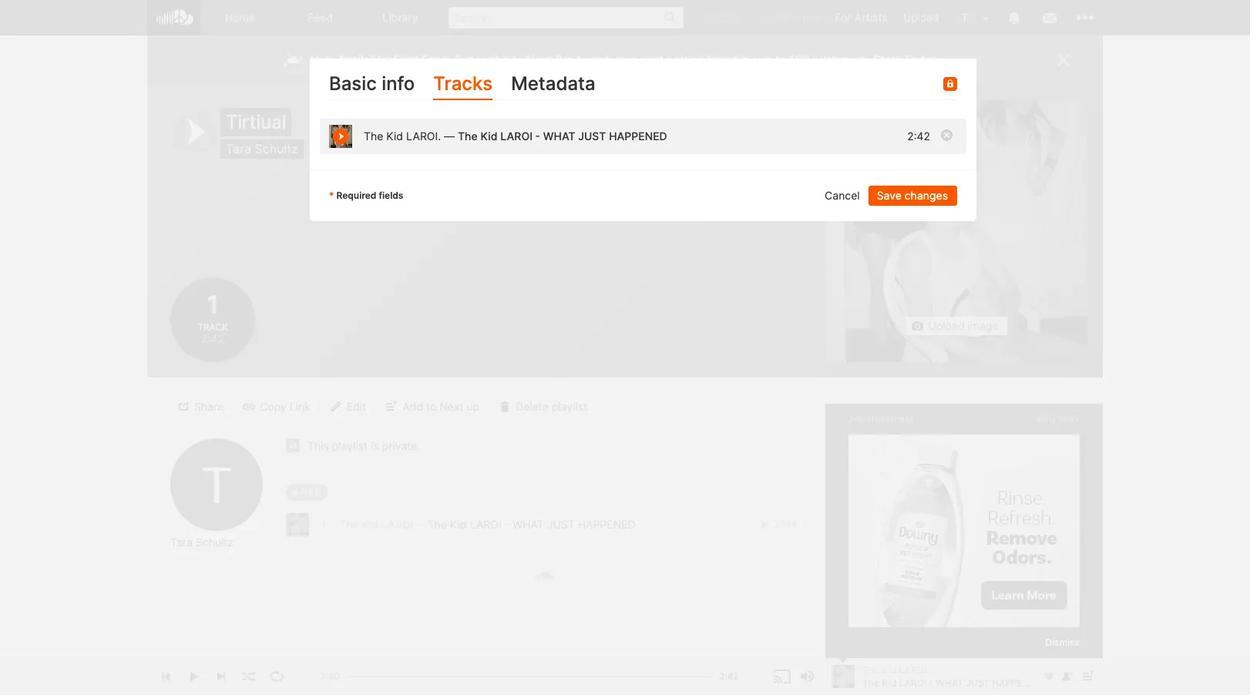 Task type: vqa. For each thing, say whether or not it's contained in the screenshot.
Turks & Caicos (feat. 21 Savage) element
no



Task type: describe. For each thing, give the bounding box(es) containing it.
upload for upload image
[[929, 319, 965, 332]]

laroi for —
[[501, 130, 533, 143]]

1 for 1
[[321, 518, 328, 531]]

listeners.
[[821, 52, 870, 67]]

this playlist is private.
[[308, 440, 420, 453]]

basic info link
[[329, 69, 415, 101]]

1 vertical spatial pro
[[556, 52, 574, 67]]

cookie policy link
[[925, 504, 985, 515]]

go
[[849, 406, 864, 419]]

save
[[877, 189, 902, 202]]

cookie manager imprint
[[849, 504, 1067, 528]]

charts language: english (us)
[[849, 517, 1033, 545]]

try go+
[[700, 11, 741, 24]]

2:42 inside 1 track 2:42
[[201, 333, 225, 346]]

100+
[[790, 52, 818, 67]]

start
[[874, 52, 901, 67]]

up
[[759, 52, 773, 67]]

laroi. for —
[[406, 130, 441, 143]]

1 vertical spatial the kid laroi - what just happened element
[[286, 514, 309, 537]]

home link
[[201, 0, 281, 35]]

policy
[[959, 504, 985, 515]]

go mobile
[[849, 406, 901, 419]]

1 track 2:42
[[198, 290, 228, 346]]

laroi. for -
[[382, 518, 417, 531]]

tracks link
[[434, 69, 493, 101]]

home
[[225, 11, 255, 24]]

legal link
[[849, 504, 873, 515]]

1 for 1 track 2:42
[[205, 290, 221, 320]]

laroi for -
[[470, 518, 502, 531]]

for artists link
[[828, 0, 896, 35]]

ago
[[781, 108, 803, 123]]

feed link
[[281, 0, 361, 35]]

go+
[[719, 11, 741, 24]]

next
[[640, 52, 664, 67]]

the kid laroi - what just happened link
[[428, 518, 636, 531]]

upload link
[[896, 0, 948, 35]]

charts link
[[1003, 517, 1033, 528]]

copy link button
[[237, 397, 320, 417]]

basic
[[329, 72, 377, 95]]

charts
[[1003, 517, 1033, 528]]

save changes button
[[869, 186, 958, 206]]

1 horizontal spatial 2:42
[[908, 130, 931, 143]]

fields
[[379, 190, 404, 202]]

changes
[[905, 189, 949, 202]]

share
[[194, 400, 224, 413]]

tirtiual
[[226, 111, 286, 133]]

cookie manager link
[[995, 504, 1067, 515]]

artist resources
[[890, 517, 963, 528]]

1 vertical spatial schultz
[[196, 536, 234, 549]]

edit button
[[324, 397, 376, 417]]

for
[[836, 11, 852, 24]]

6 minutes ago
[[720, 108, 803, 123]]

library link
[[361, 0, 441, 35]]

basic info
[[329, 72, 415, 95]]

artists
[[855, 11, 888, 24]]

edit
[[347, 400, 367, 413]]

share button
[[171, 397, 233, 417]]

cancel
[[825, 189, 860, 202]]

imprint link
[[849, 517, 880, 528]]

copy link
[[260, 400, 311, 413]]

*
[[329, 190, 334, 202]]

upload for upload
[[904, 11, 940, 24]]

get
[[592, 52, 610, 67]]

now
[[310, 52, 335, 67]]

the kid laroi. link
[[339, 518, 417, 531]]

236k
[[772, 519, 798, 531]]

subscribe
[[454, 52, 509, 67]]

tirtiual element
[[826, 100, 1088, 362]]

(us)
[[932, 533, 952, 545]]

available:
[[338, 52, 391, 67]]

r&b link
[[286, 484, 328, 501]]

for artists
[[836, 11, 888, 24]]

1 vertical spatial tara schultz link
[[170, 536, 234, 550]]

the kid laroi. — the kid laroi - what just happened
[[364, 130, 668, 143]]

delete playlist
[[516, 400, 588, 413]]

required
[[337, 190, 377, 202]]

cookie for policy
[[925, 504, 956, 515]]

tara schultz
[[170, 536, 234, 549]]

playlist for delete
[[552, 400, 588, 413]]

start today link
[[874, 52, 938, 67]]

1 to from the left
[[512, 52, 523, 67]]

try next pro
[[756, 11, 820, 24]]

info
[[382, 72, 415, 95]]

tirtiual tara schultz
[[226, 111, 298, 157]]

this
[[308, 440, 329, 453]]

artist
[[890, 517, 915, 528]]



Task type: locate. For each thing, give the bounding box(es) containing it.
1 vertical spatial happened
[[578, 518, 636, 531]]

1 horizontal spatial the kid laroi - what just happened element
[[329, 125, 352, 148]]

1 horizontal spatial playlist
[[552, 400, 588, 413]]

just for the kid laroi. — the kid laroi - what just happened
[[579, 130, 607, 143]]

None search field
[[441, 0, 692, 35]]

delete playlist button
[[493, 397, 597, 417]]

0 horizontal spatial just
[[547, 518, 575, 531]]

1 vertical spatial what
[[513, 518, 544, 531]]

english
[[898, 533, 930, 545]]

what
[[544, 130, 576, 143], [513, 518, 544, 531]]

laroi.
[[406, 130, 441, 143], [382, 518, 417, 531]]

the kid laroi - what just happened element down r&b link
[[286, 514, 309, 537]]

0 horizontal spatial pro
[[556, 52, 574, 67]]

2:42
[[908, 130, 931, 143], [201, 333, 225, 346]]

track
[[198, 321, 228, 333]]

tara schultz's avatar element
[[955, 8, 976, 28], [170, 439, 263, 531]]

2 horizontal spatial to
[[776, 52, 787, 67]]

tracks
[[434, 72, 493, 95]]

tara schultz's avatar element up tara schultz
[[170, 439, 263, 531]]

upload image button
[[906, 316, 1008, 336]]

fans.
[[421, 52, 451, 67]]

legal
[[849, 504, 873, 515]]

1 horizontal spatial just
[[579, 130, 607, 143]]

to right subscribe at left top
[[512, 52, 523, 67]]

1 horizontal spatial tara schultz's avatar element
[[955, 8, 976, 28]]

1 vertical spatial just
[[547, 518, 575, 531]]

privacy
[[883, 504, 915, 515]]

0 vertical spatial schultz
[[255, 141, 298, 157]]

pro up metadata on the left of page
[[556, 52, 574, 67]]

0 horizontal spatial cookie
[[925, 504, 956, 515]]

2:42 up share
[[201, 333, 225, 346]]

—
[[444, 130, 455, 143]]

0 vertical spatial tara schultz link
[[226, 141, 298, 157]]

schultz
[[255, 141, 298, 157], [196, 536, 234, 549]]

0 horizontal spatial schultz
[[196, 536, 234, 549]]

r&b
[[301, 486, 321, 499]]

private.
[[382, 440, 420, 453]]

1 horizontal spatial pro
[[803, 11, 820, 24]]

playlist right delete
[[552, 400, 588, 413]]

0 horizontal spatial to
[[512, 52, 523, 67]]

1 inside 1 track 2:42
[[205, 290, 221, 320]]

0 horizontal spatial next
[[527, 52, 552, 67]]

0 horizontal spatial -
[[420, 518, 425, 531]]

try
[[700, 11, 716, 24], [756, 11, 773, 24]]

artist resources link
[[890, 517, 963, 528]]

try inside try next pro link
[[756, 11, 773, 24]]

* required fields
[[329, 190, 404, 202]]

tara schultz link
[[226, 141, 298, 157], [170, 536, 234, 550]]

cookie
[[925, 504, 956, 515], [995, 504, 1026, 515]]

playlist left "is"
[[332, 440, 368, 453]]

blog link
[[973, 517, 993, 528]]

0 horizontal spatial tara schultz's avatar element
[[170, 439, 263, 531]]

next
[[776, 11, 800, 24], [527, 52, 552, 67]]

library
[[383, 11, 418, 24]]

copy
[[260, 400, 287, 413]]

0 vertical spatial 2:42
[[908, 130, 931, 143]]

try for try next pro
[[756, 11, 773, 24]]

0 vertical spatial tara schultz's avatar element
[[955, 8, 976, 28]]

1 vertical spatial tara
[[170, 536, 193, 549]]

- for —
[[536, 130, 541, 143]]

1 try from the left
[[700, 11, 716, 24]]

3 to from the left
[[776, 52, 787, 67]]

pro left the for
[[803, 11, 820, 24]]

next up metadata on the left of page
[[527, 52, 552, 67]]

imprint
[[849, 517, 880, 528]]

upload left the image
[[929, 319, 965, 332]]

0 vertical spatial playlist
[[552, 400, 588, 413]]

happened for the kid laroi. - the kid laroi - what just happened
[[578, 518, 636, 531]]

1 down the r&b
[[321, 518, 328, 531]]

playlist for this
[[332, 440, 368, 453]]

0 horizontal spatial 1
[[205, 290, 221, 320]]

tara inside tirtiual tara schultz
[[226, 141, 251, 157]]

schultz inside tirtiual tara schultz
[[255, 141, 298, 157]]

0 horizontal spatial 2:42
[[201, 333, 225, 346]]

upload up today at the top
[[904, 11, 940, 24]]

0 vertical spatial happened
[[609, 130, 668, 143]]

cookie up charts
[[995, 504, 1026, 515]]

0 vertical spatial next
[[776, 11, 800, 24]]

2 horizontal spatial -
[[536, 130, 541, 143]]

is
[[371, 440, 379, 453]]

resources
[[917, 517, 963, 528]]

1 vertical spatial 1
[[321, 518, 328, 531]]

your
[[613, 52, 637, 67]]

tara schultz's avatar element right upload link
[[955, 8, 976, 28]]

1 horizontal spatial try
[[756, 11, 773, 24]]

0 vertical spatial just
[[579, 130, 607, 143]]

the
[[364, 130, 384, 143], [458, 130, 478, 143], [339, 518, 359, 531], [428, 518, 447, 531]]

happened
[[609, 130, 668, 143], [578, 518, 636, 531]]

1 horizontal spatial schultz
[[255, 141, 298, 157]]

0 vertical spatial pro
[[803, 11, 820, 24]]

delete
[[516, 400, 549, 413]]

save changes
[[877, 189, 949, 202]]

1 horizontal spatial 1
[[321, 518, 328, 531]]

1 vertical spatial upload
[[929, 319, 965, 332]]

to left get
[[577, 52, 588, 67]]

- for -
[[505, 518, 510, 531]]

2 try from the left
[[756, 11, 773, 24]]

1 horizontal spatial to
[[577, 52, 588, 67]]

0 vertical spatial laroi.
[[406, 130, 441, 143]]

1 vertical spatial playlist
[[332, 440, 368, 453]]

cookie inside "cookie manager imprint"
[[995, 504, 1026, 515]]

1 horizontal spatial tara
[[226, 141, 251, 157]]

1 horizontal spatial -
[[505, 518, 510, 531]]

playlist inside button
[[552, 400, 588, 413]]

1 horizontal spatial cookie
[[995, 504, 1026, 515]]

image
[[968, 319, 999, 332]]

the kid laroi. - the kid laroi - what just happened
[[339, 518, 636, 531]]

by
[[742, 52, 756, 67]]

first
[[394, 52, 418, 67]]

1 cookie from the left
[[925, 504, 956, 515]]

1 vertical spatial 2:42
[[201, 333, 225, 346]]

1 vertical spatial laroi
[[470, 518, 502, 531]]

language:
[[849, 533, 895, 545]]

try next pro link
[[749, 0, 828, 35]]

2 to from the left
[[577, 52, 588, 67]]

metadata
[[511, 72, 596, 95]]

laroi
[[501, 130, 533, 143], [470, 518, 502, 531]]

next up 100+
[[776, 11, 800, 24]]

mobile
[[867, 406, 901, 419]]

1 vertical spatial tara schultz's avatar element
[[170, 439, 263, 531]]

0 horizontal spatial the kid laroi - what just happened element
[[286, 514, 309, 537]]

try left go+
[[700, 11, 716, 24]]

cookie up resources
[[925, 504, 956, 515]]

0 vertical spatial laroi
[[501, 130, 533, 143]]

happened for the kid laroi. — the kid laroi - what just happened
[[609, 130, 668, 143]]

what for —
[[544, 130, 576, 143]]

1
[[205, 290, 221, 320], [321, 518, 328, 531]]

try right go+
[[756, 11, 773, 24]]

the kid laroi - what just happened element
[[329, 125, 352, 148], [286, 514, 309, 537]]

what for -
[[513, 518, 544, 531]]

1 up track
[[205, 290, 221, 320]]

the kid laroi - what just happened element down basic
[[329, 125, 352, 148]]

try go+ link
[[692, 0, 749, 35]]

Search search field
[[449, 7, 684, 29]]

cancel button
[[818, 186, 869, 206]]

0 horizontal spatial tara
[[170, 536, 193, 549]]

1 horizontal spatial next
[[776, 11, 800, 24]]

0 vertical spatial the kid laroi - what just happened element
[[329, 125, 352, 148]]

minutes
[[731, 108, 777, 123]]

today
[[904, 52, 938, 67]]

cookie for manager
[[995, 504, 1026, 515]]

privacy link
[[883, 504, 915, 515]]

link
[[290, 400, 311, 413]]

0 vertical spatial tara
[[226, 141, 251, 157]]

2 cookie from the left
[[995, 504, 1026, 515]]

0 horizontal spatial try
[[700, 11, 716, 24]]

0 vertical spatial upload
[[904, 11, 940, 24]]

upload inside button
[[929, 319, 965, 332]]

to right up
[[776, 52, 787, 67]]

metadata link
[[511, 69, 596, 101]]

feed
[[308, 11, 333, 24]]

manager
[[1028, 504, 1067, 515]]

try for try go+
[[700, 11, 716, 24]]

playlist
[[552, 400, 588, 413], [332, 440, 368, 453]]

just for the kid laroi. - the kid laroi - what just happened
[[547, 518, 575, 531]]

1 vertical spatial laroi.
[[382, 518, 417, 531]]

heard
[[708, 52, 739, 67]]

2:42 up save changes
[[908, 130, 931, 143]]

cookie policy
[[925, 504, 985, 515]]

now available: first fans. subscribe to next pro to get your next upload heard by up to 100+ listeners. start today
[[310, 52, 938, 67]]

1 vertical spatial next
[[527, 52, 552, 67]]

0 vertical spatial 1
[[205, 290, 221, 320]]

6
[[720, 108, 728, 123]]

0 horizontal spatial playlist
[[332, 440, 368, 453]]

pro
[[803, 11, 820, 24], [556, 52, 574, 67]]

blog
[[973, 517, 993, 528]]

0 vertical spatial what
[[544, 130, 576, 143]]

-
[[536, 130, 541, 143], [420, 518, 425, 531], [505, 518, 510, 531]]



